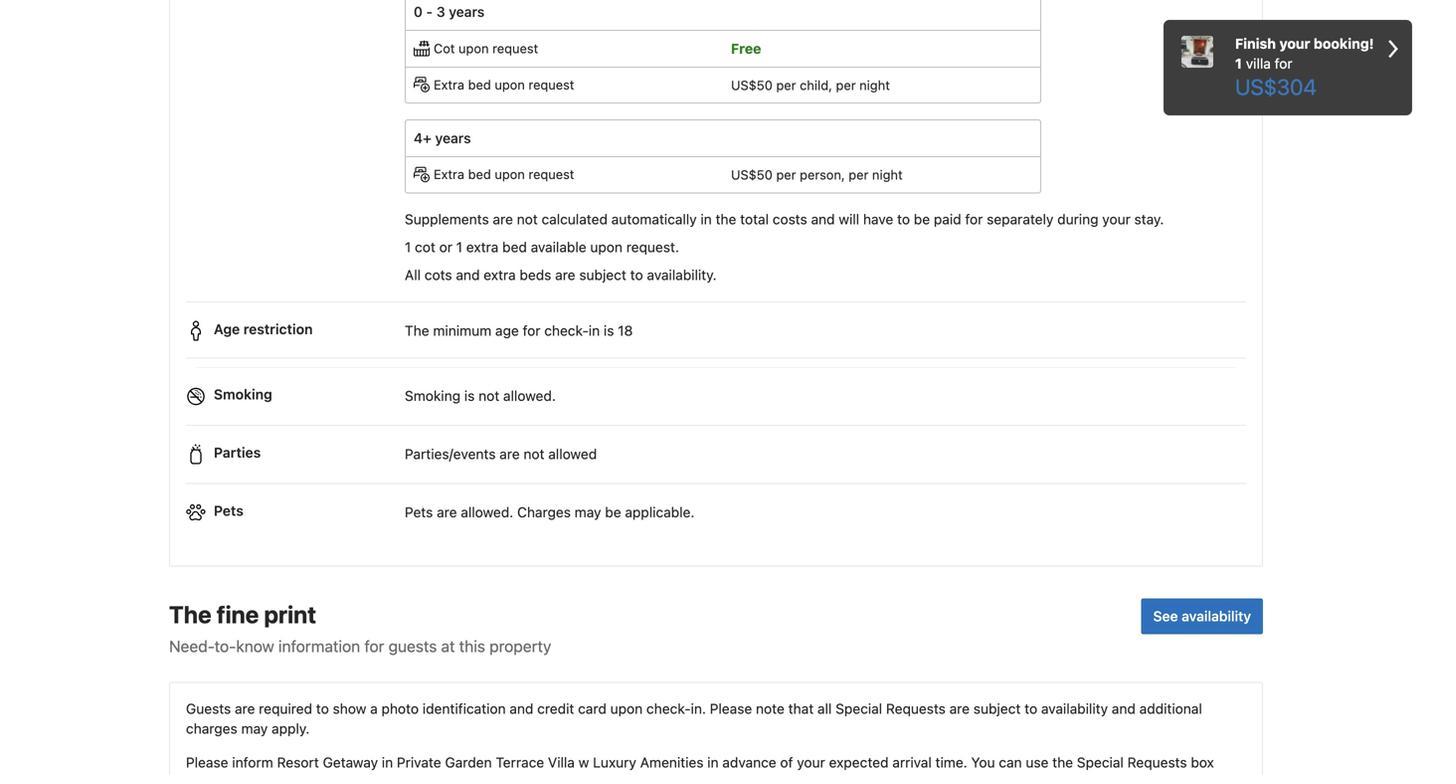 Task type: locate. For each thing, give the bounding box(es) containing it.
to
[[898, 211, 910, 227], [631, 267, 643, 283], [316, 700, 329, 717], [1025, 700, 1038, 717]]

bed down cot upon request
[[468, 77, 491, 92]]

costs
[[773, 211, 808, 227]]

or right cot
[[439, 239, 453, 255]]

2 vertical spatial request
[[529, 167, 575, 182]]

1 vertical spatial property
[[378, 774, 433, 775]]

or
[[439, 239, 453, 255], [284, 774, 297, 775]]

fine
[[217, 600, 259, 628]]

1 horizontal spatial 1
[[456, 239, 463, 255]]

-
[[426, 3, 433, 20]]

stay.
[[1135, 211, 1164, 227]]

the inside the fine print need-to-know information for guests at this property
[[169, 600, 212, 628]]

and left credit
[[510, 700, 534, 717]]

0 vertical spatial extra bed upon request
[[434, 77, 575, 92]]

0 horizontal spatial may
[[241, 720, 268, 737]]

parties/events
[[405, 446, 496, 462]]

be
[[914, 211, 930, 227], [605, 504, 621, 520]]

supplements
[[405, 211, 489, 227]]

0 vertical spatial requests
[[886, 700, 946, 717]]

1 horizontal spatial subject
[[974, 700, 1021, 717]]

pets down parties
[[214, 502, 244, 519]]

1 horizontal spatial requests
[[1128, 754, 1188, 770]]

1 vertical spatial availability
[[1042, 700, 1108, 717]]

the for fine
[[169, 600, 212, 628]]

upon
[[459, 41, 489, 56], [495, 77, 525, 92], [495, 167, 525, 182], [590, 239, 623, 255], [611, 700, 643, 717]]

0 horizontal spatial pets
[[214, 502, 244, 519]]

1 vertical spatial night
[[873, 167, 903, 182]]

0 horizontal spatial be
[[605, 504, 621, 520]]

1 vertical spatial the
[[169, 600, 212, 628]]

2 extra bed upon request from the top
[[434, 167, 575, 182]]

finish
[[1236, 35, 1277, 52]]

extra
[[434, 77, 465, 92], [434, 167, 465, 182]]

1 vertical spatial not
[[479, 388, 500, 404]]

0 horizontal spatial special
[[836, 700, 883, 717]]

0 horizontal spatial availability
[[1042, 700, 1108, 717]]

in left advance
[[708, 754, 719, 770]]

upon right cot
[[459, 41, 489, 56]]

property down private
[[378, 774, 433, 775]]

property inside the fine print need-to-know information for guests at this property
[[490, 637, 552, 655]]

1 extra from the top
[[434, 77, 465, 92]]

beds
[[520, 267, 552, 283]]

rightchevron image
[[1389, 34, 1399, 64]]

2 extra from the top
[[434, 167, 465, 182]]

1 horizontal spatial be
[[914, 211, 930, 227]]

are down parties/events
[[437, 504, 457, 520]]

us$50 down 'free'
[[731, 78, 773, 92]]

bed up the beds
[[503, 239, 527, 255]]

booking!
[[1314, 35, 1374, 52]]

1 vertical spatial or
[[284, 774, 297, 775]]

special right all
[[836, 700, 883, 717]]

are right guests
[[235, 700, 255, 717]]

upon inside guests are required to show a photo identification and credit card upon check-in. please note that all special requests are subject to availability and additional charges may apply.
[[611, 700, 643, 717]]

0 vertical spatial extra
[[434, 77, 465, 92]]

0 horizontal spatial the
[[169, 600, 212, 628]]

per right child,
[[836, 78, 856, 92]]

us$50 up total
[[731, 167, 773, 182]]

upon down "calculated"
[[590, 239, 623, 255]]

the down terrace
[[519, 774, 540, 775]]

2 horizontal spatial 1
[[1236, 55, 1243, 72]]

not up parties/events are not allowed
[[479, 388, 500, 404]]

is up parties/events
[[464, 388, 475, 404]]

1 horizontal spatial availability
[[1182, 608, 1252, 624]]

not up 1 cot  or 1 extra bed available upon request.
[[517, 211, 538, 227]]

the
[[716, 211, 737, 227], [1053, 754, 1074, 770], [353, 774, 374, 775], [519, 774, 540, 775]]

0 horizontal spatial smoking
[[214, 386, 272, 402]]

photo
[[382, 700, 419, 717]]

2 vertical spatial bed
[[503, 239, 527, 255]]

0 vertical spatial or
[[439, 239, 453, 255]]

are for charges
[[437, 504, 457, 520]]

are down available
[[555, 267, 576, 283]]

1 vertical spatial be
[[605, 504, 621, 520]]

are up 1 cot  or 1 extra bed available upon request.
[[493, 211, 513, 227]]

requests inside please inform resort getaway in private garden terrace villa w luxury amenities in advance of your expected arrival time. you can use the special requests box when booking, or contact the property directly with the contact details provided in your confirmation.
[[1128, 754, 1188, 770]]

1 horizontal spatial or
[[439, 239, 453, 255]]

1 vertical spatial extra bed upon request
[[434, 167, 575, 182]]

0 horizontal spatial subject
[[579, 267, 627, 283]]

please right the in. at the bottom left
[[710, 700, 752, 717]]

to up "use"
[[1025, 700, 1038, 717]]

1 horizontal spatial special
[[1077, 754, 1124, 770]]

need-
[[169, 637, 215, 655]]

in left the 18
[[589, 322, 600, 339]]

check- down all cots and extra beds are subject to availability.
[[544, 322, 589, 339]]

0 horizontal spatial or
[[284, 774, 297, 775]]

will
[[839, 211, 860, 227]]

may
[[575, 504, 601, 520], [241, 720, 268, 737]]

smoking is not allowed.
[[405, 388, 556, 404]]

to-
[[215, 637, 236, 655]]

check-
[[544, 322, 589, 339], [647, 700, 691, 717]]

1 horizontal spatial contact
[[544, 774, 592, 775]]

and right cots
[[456, 267, 480, 283]]

your inside finish your booking! 1 villa for us$304
[[1280, 35, 1311, 52]]

for
[[1275, 55, 1293, 72], [966, 211, 983, 227], [523, 322, 541, 339], [365, 637, 384, 655]]

your left stay.
[[1103, 211, 1131, 227]]

1 horizontal spatial pets
[[405, 504, 433, 520]]

0 vertical spatial check-
[[544, 322, 589, 339]]

person,
[[800, 167, 845, 182]]

1 horizontal spatial property
[[490, 637, 552, 655]]

1 vertical spatial bed
[[468, 167, 491, 182]]

1 inside finish your booking! 1 villa for us$304
[[1236, 55, 1243, 72]]

or down resort
[[284, 774, 297, 775]]

bed down 4+ years
[[468, 167, 491, 182]]

extra for supplements
[[434, 167, 465, 182]]

or inside please inform resort getaway in private garden terrace villa w luxury amenities in advance of your expected arrival time. you can use the special requests box when booking, or contact the property directly with the contact details provided in your confirmation.
[[284, 774, 297, 775]]

0 vertical spatial is
[[604, 322, 614, 339]]

contact down "getaway"
[[301, 774, 349, 775]]

private
[[397, 754, 441, 770]]

expected
[[829, 754, 889, 770]]

property right this
[[490, 637, 552, 655]]

is left the 18
[[604, 322, 614, 339]]

may right charges
[[575, 504, 601, 520]]

request down cot upon request
[[529, 77, 575, 92]]

in.
[[691, 700, 706, 717]]

pets
[[214, 502, 244, 519], [405, 504, 433, 520]]

requests up arrival
[[886, 700, 946, 717]]

and
[[811, 211, 835, 227], [456, 267, 480, 283], [510, 700, 534, 717], [1112, 700, 1136, 717]]

1 down supplements
[[456, 239, 463, 255]]

availability inside guests are required to show a photo identification and credit card upon check-in. please note that all special requests are subject to availability and additional charges may apply.
[[1042, 700, 1108, 717]]

contact down villa
[[544, 774, 592, 775]]

pets for pets are allowed. charges may be applicable.
[[405, 504, 433, 520]]

night up have on the top right of the page
[[873, 167, 903, 182]]

in
[[701, 211, 712, 227], [589, 322, 600, 339], [382, 754, 393, 770], [708, 754, 719, 770], [703, 774, 714, 775]]

1 horizontal spatial is
[[604, 322, 614, 339]]

child,
[[800, 78, 833, 92]]

and left will
[[811, 211, 835, 227]]

the left minimum
[[405, 322, 429, 339]]

this
[[459, 637, 486, 655]]

1 vertical spatial subject
[[974, 700, 1021, 717]]

box
[[1191, 754, 1215, 770]]

request right cot
[[493, 41, 538, 56]]

0 vertical spatial us$50
[[731, 78, 773, 92]]

pets down parties/events
[[405, 504, 433, 520]]

terrace
[[496, 754, 544, 770]]

1 vertical spatial check-
[[647, 700, 691, 717]]

garden
[[445, 754, 492, 770]]

0 vertical spatial be
[[914, 211, 930, 227]]

extra down supplements
[[466, 239, 499, 255]]

your down advance
[[718, 774, 746, 775]]

0 vertical spatial may
[[575, 504, 601, 520]]

us$50
[[731, 78, 773, 92], [731, 167, 773, 182]]

availability up "use"
[[1042, 700, 1108, 717]]

special right "use"
[[1077, 754, 1124, 770]]

extra bed upon request down cot upon request
[[434, 77, 575, 92]]

free
[[731, 40, 762, 57]]

extra bed upon request for are
[[434, 167, 575, 182]]

your up confirmation.
[[797, 754, 826, 770]]

for left guests
[[365, 637, 384, 655]]

1 extra bed upon request from the top
[[434, 77, 575, 92]]

arrival
[[893, 754, 932, 770]]

special
[[836, 700, 883, 717], [1077, 754, 1124, 770]]

please up when
[[186, 754, 228, 770]]

0 vertical spatial bed
[[468, 77, 491, 92]]

availability right see
[[1182, 608, 1252, 624]]

1 vertical spatial years
[[435, 130, 471, 146]]

smoking up parties
[[214, 386, 272, 402]]

0 horizontal spatial requests
[[886, 700, 946, 717]]

0 horizontal spatial contact
[[301, 774, 349, 775]]

the minimum age for check-in is 18
[[405, 322, 633, 339]]

be left the applicable.
[[605, 504, 621, 520]]

are
[[493, 211, 513, 227], [555, 267, 576, 283], [500, 446, 520, 462], [437, 504, 457, 520], [235, 700, 255, 717], [950, 700, 970, 717]]

be left paid
[[914, 211, 930, 227]]

0
[[414, 3, 423, 20]]

not left allowed
[[524, 446, 545, 462]]

to down request.
[[631, 267, 643, 283]]

2 us$50 from the top
[[731, 167, 773, 182]]

the for minimum
[[405, 322, 429, 339]]

1 vertical spatial may
[[241, 720, 268, 737]]

night for the minimum age for check-in is 18
[[873, 167, 903, 182]]

allowed. up parties/events are not allowed
[[503, 388, 556, 404]]

cot upon request
[[434, 41, 538, 56]]

0 vertical spatial please
[[710, 700, 752, 717]]

cot
[[415, 239, 436, 255]]

is
[[604, 322, 614, 339], [464, 388, 475, 404]]

1 horizontal spatial may
[[575, 504, 601, 520]]

the
[[405, 322, 429, 339], [169, 600, 212, 628]]

1 vertical spatial please
[[186, 754, 228, 770]]

the left total
[[716, 211, 737, 227]]

bed for years
[[468, 77, 491, 92]]

upon right card
[[611, 700, 643, 717]]

extra for 4+
[[434, 77, 465, 92]]

can
[[999, 754, 1022, 770]]

information
[[278, 637, 360, 655]]

us$50 for the minimum age for check-in is 18
[[731, 167, 773, 182]]

the up need-
[[169, 600, 212, 628]]

1 vertical spatial is
[[464, 388, 475, 404]]

charges
[[186, 720, 238, 737]]

requests inside guests are required to show a photo identification and credit card upon check-in. please note that all special requests are subject to availability and additional charges may apply.
[[886, 700, 946, 717]]

0 vertical spatial special
[[836, 700, 883, 717]]

credit
[[537, 700, 574, 717]]

allowed
[[548, 446, 597, 462]]

w
[[579, 754, 589, 770]]

confirmation.
[[750, 774, 835, 775]]

are up 'time.'
[[950, 700, 970, 717]]

are for allowed
[[500, 446, 520, 462]]

1 left cot
[[405, 239, 411, 255]]

per right person, on the right top of the page
[[849, 167, 869, 182]]

smoking
[[214, 386, 272, 402], [405, 388, 461, 404]]

0 vertical spatial night
[[860, 78, 890, 92]]

show
[[333, 700, 366, 717]]

years right "4+"
[[435, 130, 471, 146]]

know
[[236, 637, 274, 655]]

1 contact from the left
[[301, 774, 349, 775]]

extra down cot
[[434, 77, 465, 92]]

per left person, on the right top of the page
[[777, 167, 796, 182]]

for right age
[[523, 322, 541, 339]]

advance
[[723, 754, 777, 770]]

2 contact from the left
[[544, 774, 592, 775]]

extra down 4+ years
[[434, 167, 465, 182]]

us$304
[[1236, 74, 1317, 99]]

1 horizontal spatial the
[[405, 322, 429, 339]]

with
[[488, 774, 515, 775]]

for up us$304
[[1275, 55, 1293, 72]]

1 vertical spatial requests
[[1128, 754, 1188, 770]]

1 horizontal spatial check-
[[647, 700, 691, 717]]

1 horizontal spatial please
[[710, 700, 752, 717]]

0 horizontal spatial please
[[186, 754, 228, 770]]

please inside please inform resort getaway in private garden terrace villa w luxury amenities in advance of your expected arrival time. you can use the special requests box when booking, or contact the property directly with the contact details provided in your confirmation.
[[186, 754, 228, 770]]

of
[[780, 754, 793, 770]]

1 left villa
[[1236, 55, 1243, 72]]

smoking for smoking
[[214, 386, 272, 402]]

requests
[[886, 700, 946, 717], [1128, 754, 1188, 770]]

guests
[[389, 637, 437, 655]]

subject down available
[[579, 267, 627, 283]]

during
[[1058, 211, 1099, 227]]

may up inform
[[241, 720, 268, 737]]

request
[[493, 41, 538, 56], [529, 77, 575, 92], [529, 167, 575, 182]]

years right 3
[[449, 3, 485, 20]]

1 horizontal spatial smoking
[[405, 388, 461, 404]]

booking,
[[224, 774, 280, 775]]

extra bed upon request for years
[[434, 77, 575, 92]]

night
[[860, 78, 890, 92], [873, 167, 903, 182]]

extra left the beds
[[484, 267, 516, 283]]

1 vertical spatial us$50
[[731, 167, 773, 182]]

your right finish
[[1280, 35, 1311, 52]]

0 vertical spatial availability
[[1182, 608, 1252, 624]]

are for to
[[235, 700, 255, 717]]

1 vertical spatial request
[[529, 77, 575, 92]]

0 vertical spatial not
[[517, 211, 538, 227]]

request up "calculated"
[[529, 167, 575, 182]]

check- up amenities
[[647, 700, 691, 717]]

luxury
[[593, 754, 637, 770]]

2 vertical spatial not
[[524, 446, 545, 462]]

1 us$50 from the top
[[731, 78, 773, 92]]

allowed. left charges
[[461, 504, 514, 520]]

0 vertical spatial property
[[490, 637, 552, 655]]

0 vertical spatial the
[[405, 322, 429, 339]]

are right parties/events
[[500, 446, 520, 462]]

requests left 'box'
[[1128, 754, 1188, 770]]

request for are
[[529, 167, 575, 182]]

per
[[777, 78, 796, 92], [836, 78, 856, 92], [777, 167, 796, 182], [849, 167, 869, 182]]

1 vertical spatial extra
[[434, 167, 465, 182]]

4+ years
[[414, 130, 471, 146]]

smoking up parties/events
[[405, 388, 461, 404]]

extra bed upon request
[[434, 77, 575, 92], [434, 167, 575, 182]]

0 horizontal spatial property
[[378, 774, 433, 775]]

night right child,
[[860, 78, 890, 92]]

extra bed upon request down 4+ years
[[434, 167, 575, 182]]

subject up can
[[974, 700, 1021, 717]]

1 vertical spatial special
[[1077, 754, 1124, 770]]



Task type: describe. For each thing, give the bounding box(es) containing it.
separately
[[987, 211, 1054, 227]]

0 vertical spatial years
[[449, 3, 485, 20]]

please inform resort getaway in private garden terrace villa w luxury amenities in advance of your expected arrival time. you can use the special requests box when booking, or contact the property directly with the contact details provided in your confirmation.
[[186, 754, 1215, 775]]

1 vertical spatial extra
[[484, 267, 516, 283]]

3
[[437, 3, 445, 20]]

all
[[405, 267, 421, 283]]

night for 1 cot  or 1 extra bed available upon request.
[[860, 78, 890, 92]]

pets are allowed. charges may be applicable.
[[405, 504, 695, 520]]

apply.
[[272, 720, 310, 737]]

applicable.
[[625, 504, 695, 520]]

that
[[789, 700, 814, 717]]

see availability button
[[1142, 598, 1264, 634]]

0 vertical spatial request
[[493, 41, 538, 56]]

parties/events are not allowed
[[405, 446, 597, 462]]

1 vertical spatial allowed.
[[461, 504, 514, 520]]

have
[[864, 211, 894, 227]]

inform
[[232, 754, 273, 770]]

note
[[756, 700, 785, 717]]

guests are required to show a photo identification and credit card upon check-in. please note that all special requests are subject to availability and additional charges may apply.
[[186, 700, 1203, 737]]

at
[[441, 637, 455, 655]]

to right have on the top right of the page
[[898, 211, 910, 227]]

print
[[264, 600, 316, 628]]

upon down cot upon request
[[495, 77, 525, 92]]

0 - 3 years
[[414, 3, 485, 20]]

in left total
[[701, 211, 712, 227]]

restriction
[[244, 321, 313, 337]]

required
[[259, 700, 312, 717]]

us$50 per child, per night
[[731, 78, 890, 92]]

0 vertical spatial extra
[[466, 239, 499, 255]]

us$50 per person, per night
[[731, 167, 903, 182]]

smoking for smoking is not allowed.
[[405, 388, 461, 404]]

time.
[[936, 754, 968, 770]]

automatically
[[612, 211, 697, 227]]

in right provided
[[703, 774, 714, 775]]

paid
[[934, 211, 962, 227]]

parties
[[214, 444, 261, 461]]

0 vertical spatial subject
[[579, 267, 627, 283]]

identification
[[423, 700, 506, 717]]

18
[[618, 322, 633, 339]]

see availability
[[1154, 608, 1252, 624]]

amenities
[[640, 754, 704, 770]]

all cots and extra beds are subject to availability.
[[405, 267, 717, 283]]

all
[[818, 700, 832, 717]]

use
[[1026, 754, 1049, 770]]

not for calculated
[[517, 211, 538, 227]]

age
[[214, 321, 240, 337]]

subject inside guests are required to show a photo identification and credit card upon check-in. please note that all special requests are subject to availability and additional charges may apply.
[[974, 700, 1021, 717]]

supplements are not calculated automatically in the total costs and will have to be paid for separately during your stay.
[[405, 211, 1164, 227]]

0 vertical spatial allowed.
[[503, 388, 556, 404]]

the right "use"
[[1053, 754, 1074, 770]]

bed for are
[[468, 167, 491, 182]]

property inside please inform resort getaway in private garden terrace villa w luxury amenities in advance of your expected arrival time. you can use the special requests box when booking, or contact the property directly with the contact details provided in your confirmation.
[[378, 774, 433, 775]]

getaway
[[323, 754, 378, 770]]

the fine print need-to-know information for guests at this property
[[169, 600, 552, 655]]

not for allowed
[[524, 446, 545, 462]]

age restriction
[[214, 321, 313, 337]]

villa
[[1246, 55, 1271, 72]]

for right paid
[[966, 211, 983, 227]]

availability.
[[647, 267, 717, 283]]

for inside finish your booking! 1 villa for us$304
[[1275, 55, 1293, 72]]

upon up 1 cot  or 1 extra bed available upon request.
[[495, 167, 525, 182]]

special inside please inform resort getaway in private garden terrace villa w luxury amenities in advance of your expected arrival time. you can use the special requests box when booking, or contact the property directly with the contact details provided in your confirmation.
[[1077, 754, 1124, 770]]

available
[[531, 239, 587, 255]]

charges
[[517, 504, 571, 520]]

see
[[1154, 608, 1179, 624]]

calculated
[[542, 211, 608, 227]]

0 horizontal spatial 1
[[405, 239, 411, 255]]

resort
[[277, 754, 319, 770]]

0 horizontal spatial is
[[464, 388, 475, 404]]

for inside the fine print need-to-know information for guests at this property
[[365, 637, 384, 655]]

additional
[[1140, 700, 1203, 717]]

0 horizontal spatial check-
[[544, 322, 589, 339]]

guests
[[186, 700, 231, 717]]

request for years
[[529, 77, 575, 92]]

1 cot  or 1 extra bed available upon request.
[[405, 239, 679, 255]]

a
[[370, 700, 378, 717]]

availability inside button
[[1182, 608, 1252, 624]]

please inside guests are required to show a photo identification and credit card upon check-in. please note that all special requests are subject to availability and additional charges may apply.
[[710, 700, 752, 717]]

per left child,
[[777, 78, 796, 92]]

may inside guests are required to show a photo identification and credit card upon check-in. please note that all special requests are subject to availability and additional charges may apply.
[[241, 720, 268, 737]]

special inside guests are required to show a photo identification and credit card upon check-in. please note that all special requests are subject to availability and additional charges may apply.
[[836, 700, 883, 717]]

in left private
[[382, 754, 393, 770]]

are for calculated
[[493, 211, 513, 227]]

when
[[186, 774, 221, 775]]

cots
[[425, 267, 452, 283]]

and left additional
[[1112, 700, 1136, 717]]

check- inside guests are required to show a photo identification and credit card upon check-in. please note that all special requests are subject to availability and additional charges may apply.
[[647, 700, 691, 717]]

details
[[596, 774, 639, 775]]

total
[[740, 211, 769, 227]]

to left show
[[316, 700, 329, 717]]

finish your booking! 1 villa for us$304
[[1236, 35, 1374, 99]]

1 for available
[[456, 239, 463, 255]]

cot
[[434, 41, 455, 56]]

minimum
[[433, 322, 492, 339]]

not for allowed.
[[479, 388, 500, 404]]

4+
[[414, 130, 432, 146]]

us$50 for 1 cot  or 1 extra bed available upon request.
[[731, 78, 773, 92]]

you
[[972, 754, 995, 770]]

directly
[[437, 774, 485, 775]]

the down "getaway"
[[353, 774, 374, 775]]

pets for pets
[[214, 502, 244, 519]]

request.
[[627, 239, 679, 255]]

card
[[578, 700, 607, 717]]

1 for us$304
[[1236, 55, 1243, 72]]

age
[[495, 322, 519, 339]]



Task type: vqa. For each thing, say whether or not it's contained in the screenshot.


